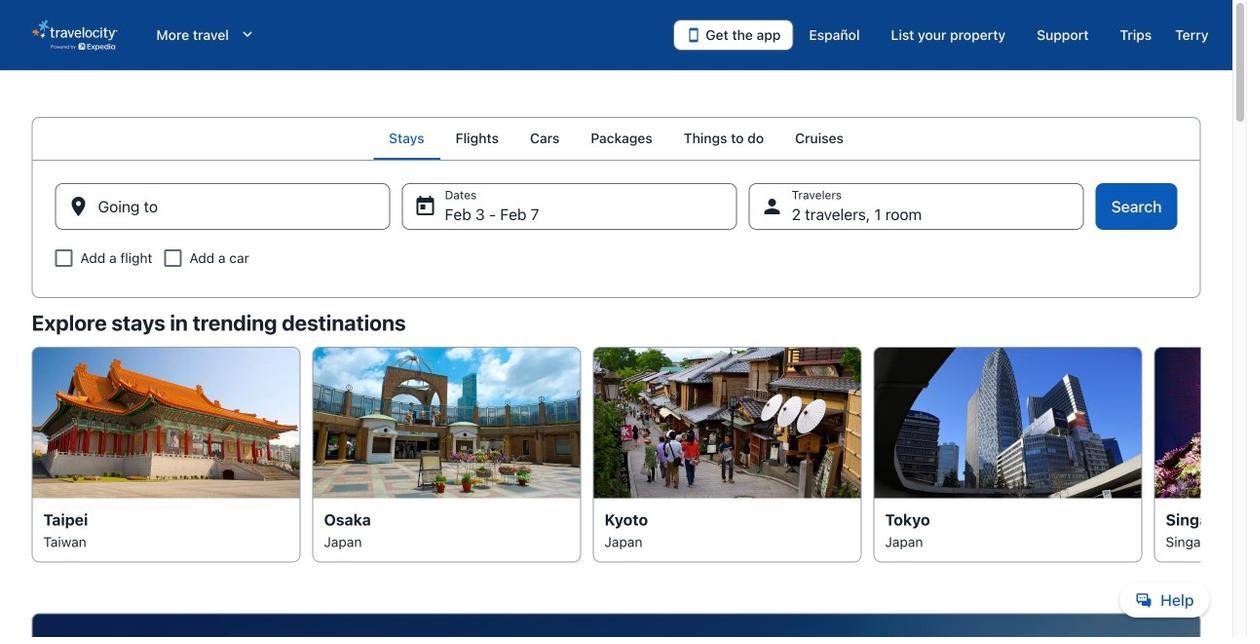 Task type: vqa. For each thing, say whether or not it's contained in the screenshot.
Next Month image
no



Task type: describe. For each thing, give the bounding box(es) containing it.
taipei which includes heritage architecture, theater scenes and a temple or place of worship image
[[32, 347, 301, 498]]

download the app button image
[[686, 27, 702, 43]]

travelocity logo image
[[32, 19, 117, 51]]



Task type: locate. For each thing, give the bounding box(es) containing it.
singapore gardens by the bay which includes modern architecture, a park and night scenes image
[[1154, 347, 1247, 498]]

show previous card image
[[20, 443, 43, 466]]

main content
[[0, 117, 1247, 637]]

kyōto which includes street scenes and a small town or village as well as a small group of people image
[[593, 347, 862, 498]]

tab list
[[32, 117, 1201, 160]]

shinjuku which includes a city image
[[874, 347, 1143, 498]]

show next card image
[[1189, 443, 1213, 466]]

osaka featuring a square or plaza, zoo animals and a city image
[[312, 347, 581, 498]]



